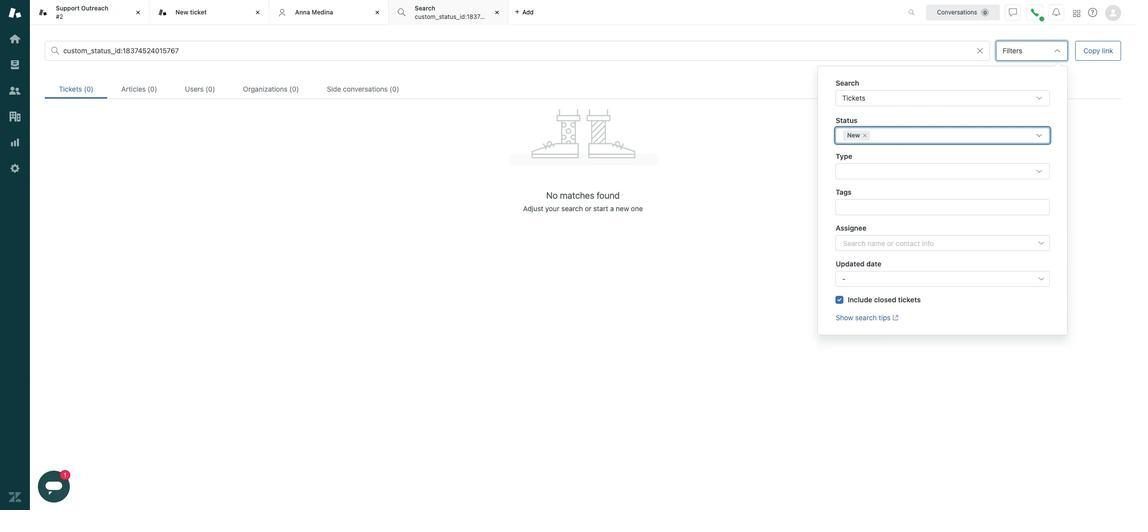Task type: locate. For each thing, give the bounding box(es) containing it.
(0) right articles
[[148, 85, 157, 93]]

adjust
[[523, 205, 544, 213]]

Status field
[[872, 131, 1029, 141]]

search for search custom_status_id:18374524015767
[[415, 5, 435, 12]]

type
[[836, 152, 852, 161]]

get started image
[[8, 32, 21, 45]]

search
[[561, 205, 583, 213], [855, 314, 877, 322]]

filters button
[[996, 41, 1068, 61]]

(0) right users
[[206, 85, 215, 93]]

conversations button
[[926, 4, 1000, 20]]

2 close image from the left
[[492, 7, 502, 17]]

new
[[616, 205, 629, 213]]

(0) for tickets (0)
[[84, 85, 93, 93]]

(0) for organizations (0)
[[290, 85, 299, 93]]

get help image
[[1089, 8, 1097, 17]]

close image
[[253, 7, 263, 17], [492, 7, 502, 17]]

side conversations (0) tab
[[313, 79, 413, 99]]

search inside no matches found adjust your search or start a new one
[[561, 205, 583, 213]]

(0) right conversations on the left top of page
[[390, 85, 399, 93]]

new left ticket
[[176, 8, 188, 16]]

close image inside tab
[[133, 7, 143, 17]]

custom_status_id:18374524015767
[[415, 13, 516, 20]]

tab list
[[45, 79, 1121, 99]]

include closed tickets
[[848, 296, 921, 304]]

closed
[[874, 296, 897, 304]]

new for new ticket
[[176, 8, 188, 16]]

1 horizontal spatial search
[[855, 314, 877, 322]]

your
[[545, 205, 560, 213]]

(0) right organizations
[[290, 85, 299, 93]]

1 horizontal spatial search
[[836, 79, 859, 87]]

tabs tab list
[[30, 0, 898, 25]]

(opens in a new tab) image
[[891, 315, 899, 321]]

tab
[[30, 0, 150, 25], [389, 0, 516, 25]]

conversations
[[343, 85, 388, 93]]

0 horizontal spatial search
[[415, 5, 435, 12]]

tickets button
[[836, 90, 1050, 106]]

search left the tips
[[855, 314, 877, 322]]

0 vertical spatial search
[[561, 205, 583, 213]]

copy link
[[1084, 46, 1113, 55]]

tags
[[836, 188, 852, 196]]

status element
[[836, 128, 1050, 144]]

new option
[[843, 131, 870, 141]]

0 horizontal spatial close image
[[133, 7, 143, 17]]

articles (0)
[[121, 85, 157, 93]]

search
[[415, 5, 435, 12], [836, 79, 859, 87]]

start
[[594, 205, 608, 213]]

2 close image from the left
[[372, 7, 382, 17]]

close image inside tab
[[492, 7, 502, 17]]

organizations image
[[8, 110, 21, 123]]

2 (0) from the left
[[148, 85, 157, 93]]

tickets inside tab
[[59, 85, 82, 93]]

1 (0) from the left
[[84, 85, 93, 93]]

clear search image
[[977, 47, 985, 55]]

1 vertical spatial new
[[847, 132, 860, 139]]

1 close image from the left
[[253, 7, 263, 17]]

- button
[[836, 271, 1050, 287]]

tickets for tickets
[[842, 94, 866, 102]]

-
[[842, 275, 846, 283]]

articles
[[121, 85, 146, 93]]

new
[[176, 8, 188, 16], [847, 132, 860, 139]]

new left remove image
[[847, 132, 860, 139]]

tickets
[[898, 296, 921, 304]]

tickets (0)
[[59, 85, 93, 93]]

search inside search custom_status_id:18374524015767
[[415, 5, 435, 12]]

tickets inside dropdown button
[[842, 94, 866, 102]]

views image
[[8, 58, 21, 71]]

3 (0) from the left
[[206, 85, 215, 93]]

0 horizontal spatial close image
[[253, 7, 263, 17]]

tickets
[[59, 85, 82, 93], [842, 94, 866, 102]]

1 horizontal spatial close image
[[372, 7, 382, 17]]

4 (0) from the left
[[290, 85, 299, 93]]

0 vertical spatial new
[[176, 8, 188, 16]]

organizations
[[243, 85, 288, 93]]

anna medina
[[295, 8, 333, 16]]

0 horizontal spatial search
[[561, 205, 583, 213]]

1 close image from the left
[[133, 7, 143, 17]]

(0) inside 'tab'
[[206, 85, 215, 93]]

close image inside new ticket tab
[[253, 7, 263, 17]]

1 vertical spatial search
[[855, 314, 877, 322]]

medina
[[312, 8, 333, 16]]

5 (0) from the left
[[390, 85, 399, 93]]

1 tab from the left
[[30, 0, 150, 25]]

2 tab from the left
[[389, 0, 516, 25]]

1 horizontal spatial close image
[[492, 7, 502, 17]]

new ticket tab
[[150, 0, 269, 25]]

search down matches
[[561, 205, 583, 213]]

0 horizontal spatial new
[[176, 8, 188, 16]]

(0)
[[84, 85, 93, 93], [148, 85, 157, 93], [206, 85, 215, 93], [290, 85, 299, 93], [390, 85, 399, 93]]

side
[[327, 85, 341, 93]]

admin image
[[8, 162, 21, 175]]

show search tips
[[836, 314, 891, 322]]

close image left add popup button
[[492, 7, 502, 17]]

show
[[836, 314, 854, 322]]

conversations
[[937, 8, 977, 16]]

0 vertical spatial search
[[415, 5, 435, 12]]

add
[[523, 8, 534, 16]]

0 horizontal spatial tickets
[[59, 85, 82, 93]]

or
[[585, 205, 592, 213]]

1 horizontal spatial new
[[847, 132, 860, 139]]

(0) inside "tab"
[[290, 85, 299, 93]]

updated date
[[836, 260, 882, 268]]

users (0) tab
[[171, 79, 229, 99]]

#2
[[56, 13, 63, 20]]

new inside tab
[[176, 8, 188, 16]]

ticket
[[190, 8, 207, 16]]

search up the custom_status_id:18374524015767
[[415, 5, 435, 12]]

1 horizontal spatial tab
[[389, 0, 516, 25]]

close image inside anna medina tab
[[372, 7, 382, 17]]

0 vertical spatial tickets
[[59, 85, 82, 93]]

support
[[56, 5, 80, 12]]

1 vertical spatial tickets
[[842, 94, 866, 102]]

search up status
[[836, 79, 859, 87]]

close image left anna
[[253, 7, 263, 17]]

new inside "option"
[[847, 132, 860, 139]]

no
[[546, 191, 558, 201]]

close image
[[133, 7, 143, 17], [372, 7, 382, 17]]

0 horizontal spatial tab
[[30, 0, 150, 25]]

matches
[[560, 191, 595, 201]]

include
[[848, 296, 873, 304]]

1 vertical spatial search
[[836, 79, 859, 87]]

button displays agent's chat status as invisible. image
[[1009, 8, 1017, 16]]

1 horizontal spatial tickets
[[842, 94, 866, 102]]

(0) left articles
[[84, 85, 93, 93]]



Task type: vqa. For each thing, say whether or not it's contained in the screenshot.
row
no



Task type: describe. For each thing, give the bounding box(es) containing it.
(0) for users (0)
[[206, 85, 215, 93]]

updated
[[836, 260, 865, 268]]

users
[[185, 85, 204, 93]]

a
[[610, 205, 614, 213]]

close image for new ticket tab
[[253, 7, 263, 17]]

copy
[[1084, 46, 1100, 55]]

tickets for tickets (0)
[[59, 85, 82, 93]]

assignee element
[[836, 235, 1050, 251]]

status
[[836, 116, 858, 125]]

add button
[[509, 0, 540, 24]]

link
[[1102, 46, 1113, 55]]

filters
[[1003, 46, 1023, 55]]

close image for tab containing support outreach
[[133, 7, 143, 17]]

notifications image
[[1053, 8, 1061, 16]]

show search tips link
[[836, 314, 899, 322]]

new for new
[[847, 132, 860, 139]]

(0) for articles (0)
[[148, 85, 157, 93]]

one
[[631, 205, 643, 213]]

tab containing search
[[389, 0, 516, 25]]

main element
[[0, 0, 30, 511]]

search custom_status_id:18374524015767
[[415, 5, 516, 20]]

copy link button
[[1076, 41, 1121, 61]]

anna medina tab
[[269, 0, 389, 25]]

reporting image
[[8, 136, 21, 149]]

organizations (0)
[[243, 85, 299, 93]]

support outreach #2
[[56, 5, 108, 20]]

side conversations (0)
[[327, 85, 399, 93]]

tab containing support outreach
[[30, 0, 150, 25]]

tickets (0) tab
[[45, 79, 107, 99]]

tab list containing tickets (0)
[[45, 79, 1121, 99]]

search for search
[[836, 79, 859, 87]]

new ticket
[[176, 8, 207, 16]]

found
[[597, 191, 620, 201]]

Assignee field
[[843, 238, 1031, 248]]

articles (0) tab
[[107, 79, 171, 99]]

close image for anna medina tab
[[372, 7, 382, 17]]

zendesk support image
[[8, 6, 21, 19]]

type element
[[836, 164, 1050, 180]]

assignee
[[836, 224, 867, 232]]

outreach
[[81, 5, 108, 12]]

date
[[867, 260, 882, 268]]

users (0)
[[185, 85, 215, 93]]

anna
[[295, 8, 310, 16]]

(0) inside tab
[[390, 85, 399, 93]]

close image for tab containing search
[[492, 7, 502, 17]]

organizations (0) tab
[[229, 79, 313, 99]]

zendesk products image
[[1074, 10, 1081, 17]]

no matches found adjust your search or start a new one
[[523, 191, 643, 213]]

tips
[[879, 314, 891, 322]]

zendesk image
[[8, 491, 21, 504]]

Search: text field
[[63, 46, 984, 55]]

customers image
[[8, 84, 21, 97]]

remove image
[[862, 133, 868, 139]]



